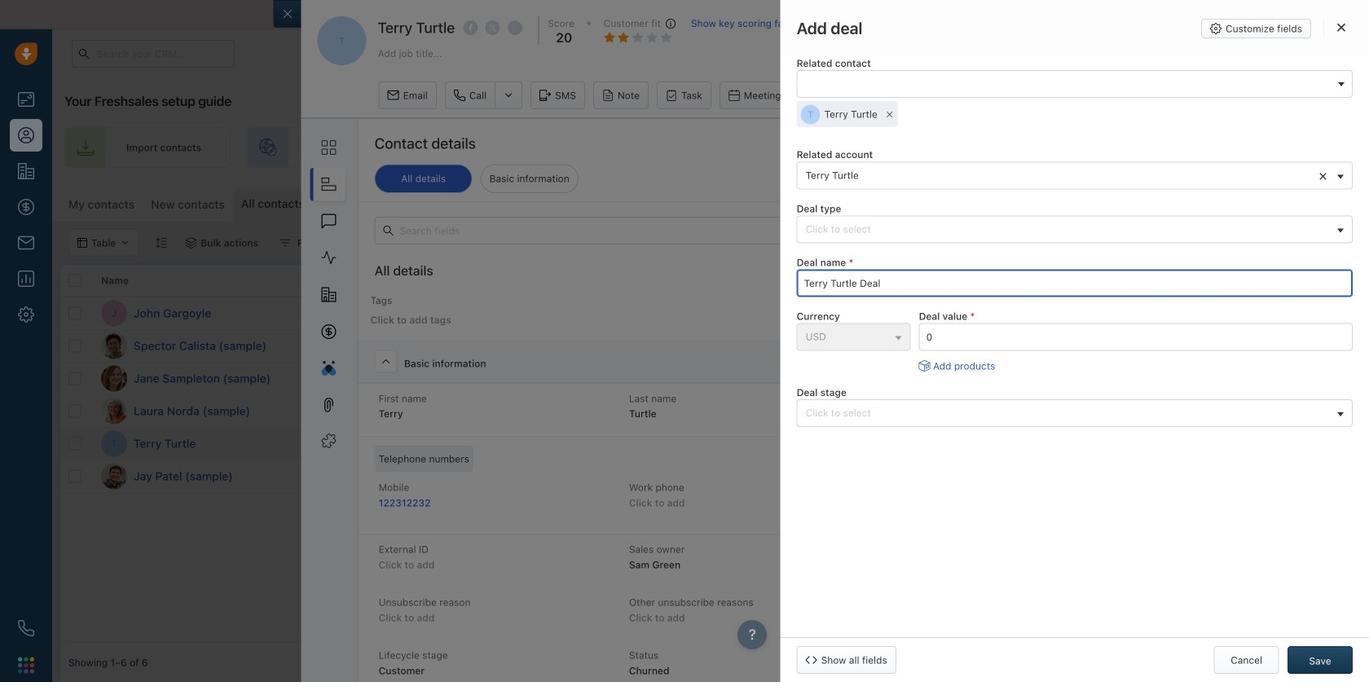 Task type: describe. For each thing, give the bounding box(es) containing it.
1 horizontal spatial container_wx8msf4aqz5i3rn1 image
[[279, 237, 291, 249]]

freshworks switcher image
[[18, 657, 34, 673]]

1 dialog from the left
[[274, 0, 1369, 682]]

1 horizontal spatial container_wx8msf4aqz5i3rn1 image
[[1042, 340, 1054, 352]]

close image
[[1337, 23, 1346, 32]]

2 j image from the top
[[101, 463, 127, 489]]

2 dialog from the left
[[780, 0, 1369, 682]]

1 j image from the top
[[101, 366, 127, 392]]

phone element
[[10, 612, 42, 645]]

phone image
[[18, 620, 34, 637]]



Task type: locate. For each thing, give the bounding box(es) containing it.
what's new image
[[1253, 47, 1264, 59]]

Start typing... text field
[[797, 269, 1353, 297]]

l image
[[101, 398, 127, 424]]

0 horizontal spatial container_wx8msf4aqz5i3rn1 image
[[185, 237, 197, 249]]

container_wx8msf4aqz5i3rn1 image inside row group
[[672, 373, 683, 384]]

1 vertical spatial container_wx8msf4aqz5i3rn1 image
[[672, 438, 683, 449]]

s image
[[101, 333, 127, 359]]

1 vertical spatial j image
[[101, 463, 127, 489]]

send email image
[[1217, 49, 1228, 59]]

None search field
[[797, 70, 1353, 98]]

row
[[60, 265, 419, 297]]

Search fields text field
[[375, 217, 864, 244]]

cell
[[541, 297, 663, 329], [1030, 363, 1152, 394], [1152, 363, 1275, 394], [1275, 363, 1369, 394], [786, 460, 908, 492], [908, 460, 1030, 492], [1030, 460, 1152, 492], [1152, 460, 1275, 492], [1275, 460, 1369, 492]]

0 horizontal spatial container_wx8msf4aqz5i3rn1 image
[[672, 438, 683, 449]]

Enter value number field
[[919, 323, 1353, 351]]

0 vertical spatial j image
[[101, 366, 127, 392]]

press space to select this row. row
[[60, 297, 419, 330], [419, 297, 1369, 330], [60, 330, 419, 363], [419, 330, 1369, 363], [60, 363, 419, 395], [419, 363, 1369, 395], [60, 395, 419, 428], [419, 395, 1369, 428], [60, 428, 419, 460], [419, 428, 1369, 460], [60, 460, 419, 493], [419, 460, 1369, 493]]

2 horizontal spatial container_wx8msf4aqz5i3rn1 image
[[672, 373, 683, 384]]

container_wx8msf4aqz5i3rn1 image
[[185, 237, 197, 249], [279, 237, 291, 249], [672, 373, 683, 384]]

j image up l "image"
[[101, 366, 127, 392]]

row group
[[60, 297, 419, 493], [419, 297, 1369, 493]]

0 vertical spatial container_wx8msf4aqz5i3rn1 image
[[1042, 340, 1054, 352]]

1 row group from the left
[[60, 297, 419, 493]]

grid
[[60, 265, 1369, 643]]

container_wx8msf4aqz5i3rn1 image
[[1042, 340, 1054, 352], [672, 438, 683, 449]]

dialog
[[274, 0, 1369, 682], [780, 0, 1369, 682]]

j image
[[101, 366, 127, 392], [101, 463, 127, 489]]

2 row group from the left
[[419, 297, 1369, 493]]

j image down l "image"
[[101, 463, 127, 489]]

Search your CRM... text field
[[72, 40, 235, 68]]



Task type: vqa. For each thing, say whether or not it's contained in the screenshot.
first dialog from the right
yes



